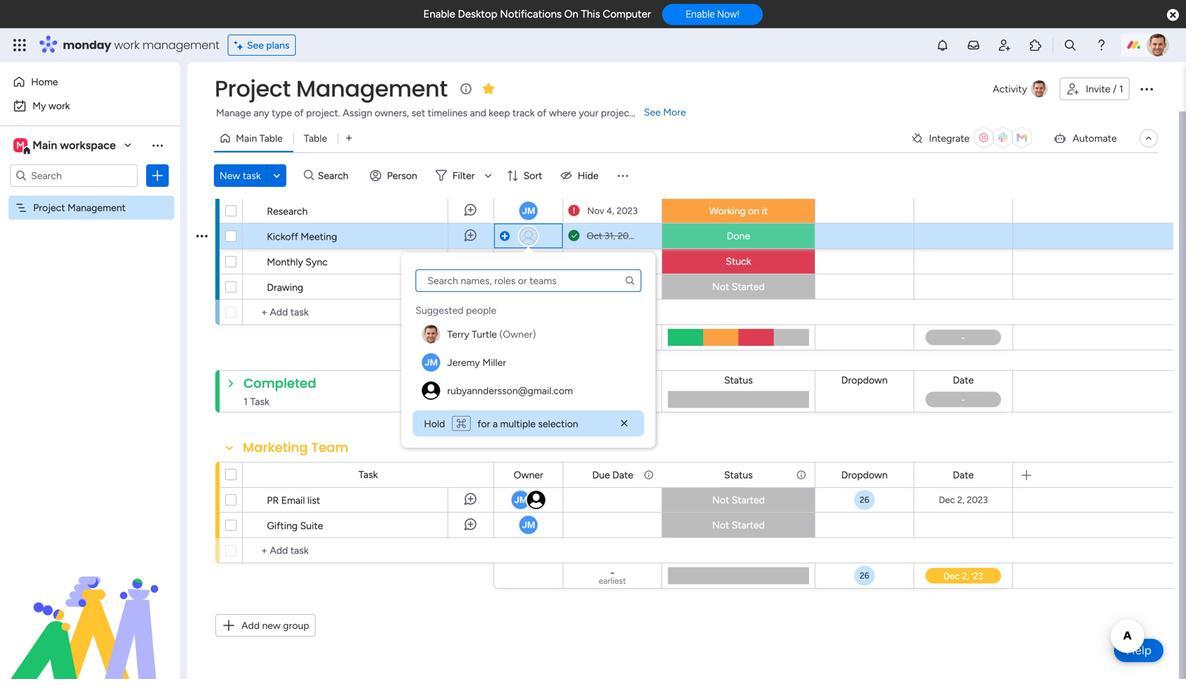 Task type: vqa. For each thing, say whether or not it's contained in the screenshot.
Owner
yes



Task type: locate. For each thing, give the bounding box(es) containing it.
column information image for status
[[796, 470, 807, 481]]

management up assign
[[296, 73, 448, 104]]

1 vertical spatial dropdown
[[841, 470, 888, 482]]

0 vertical spatial project management
[[215, 73, 448, 104]]

2023 right 31,
[[618, 231, 639, 242]]

table up do
[[259, 132, 283, 144]]

project management
[[215, 73, 448, 104], [33, 202, 126, 214]]

1 vertical spatial owner field
[[510, 468, 547, 483]]

2 earliest from the top
[[599, 577, 626, 587]]

1 horizontal spatial management
[[296, 73, 448, 104]]

help
[[1126, 644, 1152, 658]]

for
[[478, 418, 490, 430]]

Dropdown field
[[838, 373, 891, 388], [838, 468, 891, 483]]

0 horizontal spatial dec
[[589, 256, 605, 267]]

1 26 from the top
[[860, 495, 869, 506]]

alert containing hold
[[413, 411, 644, 437]]

1 vertical spatial started
[[732, 495, 765, 507]]

status
[[724, 375, 753, 387], [724, 470, 753, 482]]

1 not started from the top
[[712, 281, 765, 293]]

0 vertical spatial not
[[712, 281, 729, 293]]

see inside button
[[247, 39, 264, 51]]

1 vertical spatial project
[[33, 202, 65, 214]]

1 dropdown from the top
[[841, 375, 888, 387]]

owner
[[514, 180, 543, 192], [514, 470, 543, 482]]

option
[[0, 195, 180, 198]]

invite members image
[[998, 38, 1012, 52]]

2 due date field from the top
[[589, 468, 637, 483]]

2 vertical spatial started
[[732, 520, 765, 532]]

due date field down close image
[[589, 468, 637, 483]]

dialog
[[401, 253, 656, 448]]

person button
[[364, 165, 426, 187]]

dialog containing suggested people
[[401, 253, 656, 448]]

dropdown
[[841, 375, 888, 387], [841, 470, 888, 482]]

0 horizontal spatial of
[[294, 107, 304, 119]]

see more link
[[643, 105, 687, 119]]

2023 right 2,
[[967, 495, 988, 506]]

0 vertical spatial date field
[[949, 373, 977, 388]]

new
[[262, 620, 281, 632]]

do
[[262, 150, 279, 168]]

kickoff meeting
[[267, 231, 337, 243]]

+ Add task text field
[[250, 543, 487, 560]]

None search field
[[416, 270, 641, 292]]

1 horizontal spatial table
[[304, 132, 327, 144]]

dec left 1, on the top right of the page
[[589, 256, 605, 267]]

see
[[247, 39, 264, 51], [644, 106, 661, 118]]

2 vertical spatial not
[[712, 520, 729, 532]]

invite
[[1086, 83, 1111, 95]]

⌘
[[456, 418, 466, 430]]

monthly sync
[[267, 256, 328, 268]]

0 horizontal spatial management
[[68, 202, 126, 214]]

search everything image
[[1063, 38, 1077, 52]]

select product image
[[13, 38, 27, 52]]

0 horizontal spatial main
[[32, 139, 57, 152]]

column information image
[[643, 470, 655, 481], [796, 470, 807, 481]]

workspace selection element
[[13, 137, 118, 155]]

1 enable from the left
[[423, 8, 455, 20]]

0 vertical spatial dec
[[589, 256, 605, 267]]

monday
[[63, 37, 111, 53]]

assign
[[343, 107, 372, 119]]

list box containing suggested people
[[413, 270, 644, 405]]

due date for 2nd due date "field" from the bottom
[[592, 180, 633, 192]]

1 vertical spatial management
[[68, 202, 126, 214]]

2 26 from the top
[[860, 571, 869, 581]]

main for main workspace
[[32, 139, 57, 152]]

1 horizontal spatial main
[[236, 132, 257, 144]]

project
[[601, 107, 633, 119]]

0 horizontal spatial column information image
[[643, 470, 655, 481]]

enable inside "enable now!" button
[[686, 8, 715, 20]]

any
[[254, 107, 269, 119]]

Status field
[[721, 373, 756, 388], [721, 468, 756, 483]]

dropdown for 1st dropdown field from the top of the page
[[841, 375, 888, 387]]

table down project.
[[304, 132, 327, 144]]

owner right arrow down image
[[514, 180, 543, 192]]

add view image
[[346, 133, 352, 144]]

project management list box
[[0, 193, 180, 411]]

2 owner from the top
[[514, 470, 543, 482]]

2 [object object] element from the top
[[416, 349, 641, 377]]

hide
[[578, 170, 599, 182]]

2 v2 overdue deadline image from the top
[[568, 255, 580, 268]]

enable left the now!
[[686, 8, 715, 20]]

0 vertical spatial work
[[114, 37, 139, 53]]

oct
[[587, 231, 602, 242]]

column information image for due date
[[643, 470, 655, 481]]

arrow down image
[[480, 167, 497, 184]]

1 vertical spatial v2 overdue deadline image
[[568, 255, 580, 268]]

suite
[[300, 520, 323, 532]]

project management down search in workspace field
[[33, 202, 126, 214]]

[object object] element up for a multiple selection
[[416, 377, 641, 405]]

list box
[[413, 270, 644, 405]]

To Do field
[[239, 150, 282, 168]]

help image
[[1094, 38, 1109, 52]]

Search field
[[314, 166, 357, 186]]

26
[[860, 495, 869, 506], [860, 571, 869, 581]]

lottie animation element
[[0, 537, 180, 680]]

2 due date from the top
[[592, 470, 633, 482]]

where
[[549, 107, 576, 119]]

Search for content search field
[[416, 270, 641, 292]]

2 started from the top
[[732, 495, 765, 507]]

project up any
[[215, 73, 291, 104]]

gifting suite
[[267, 520, 323, 532]]

terry turtle image
[[1147, 34, 1169, 56]]

remove from favorites image
[[481, 82, 496, 96]]

due date up nov 4, 2023 on the top of page
[[592, 180, 633, 192]]

1 horizontal spatial column information image
[[796, 470, 807, 481]]

due date field up nov 4, 2023 on the top of page
[[589, 178, 637, 194]]

workspace options image
[[150, 138, 165, 152]]

0 horizontal spatial project management
[[33, 202, 126, 214]]

1 vertical spatial project management
[[33, 202, 126, 214]]

1,
[[607, 256, 613, 267]]

1 vertical spatial see
[[644, 106, 661, 118]]

1 vertical spatial options image
[[196, 219, 208, 254]]

owner field right arrow down image
[[510, 178, 547, 194]]

project management inside list box
[[33, 202, 126, 214]]

add new group
[[241, 620, 309, 632]]

hold
[[424, 418, 448, 430]]

2023 right 1, on the top right of the page
[[615, 256, 636, 267]]

2 dropdown from the top
[[841, 470, 888, 482]]

1 due date from the top
[[592, 180, 633, 192]]

1 [object object] element from the top
[[416, 321, 641, 349]]

work right "my"
[[48, 100, 70, 112]]

1 vertical spatial work
[[48, 100, 70, 112]]

earliest
[[599, 400, 626, 410], [599, 577, 626, 587]]

integrate button
[[905, 124, 1042, 153]]

1 vertical spatial date field
[[949, 468, 977, 483]]

1 dropdown field from the top
[[838, 373, 891, 388]]

automate button
[[1047, 127, 1123, 150]]

1 due from the top
[[592, 180, 610, 192]]

gifting
[[267, 520, 298, 532]]

alert
[[413, 411, 644, 437]]

dec left 2,
[[939, 495, 955, 506]]

task for do
[[359, 180, 378, 192]]

v2 overdue deadline image left jan
[[568, 280, 580, 294]]

Owner field
[[510, 178, 547, 194], [510, 468, 547, 483]]

1 horizontal spatial work
[[114, 37, 139, 53]]

work right monday
[[114, 37, 139, 53]]

0 vertical spatial dropdown field
[[838, 373, 891, 388]]

main right workspace icon
[[32, 139, 57, 152]]

[object object] element down the (owner)
[[416, 349, 641, 377]]

0 horizontal spatial table
[[259, 132, 283, 144]]

0 horizontal spatial see
[[247, 39, 264, 51]]

1 vertical spatial 26
[[860, 571, 869, 581]]

3 started from the top
[[732, 520, 765, 532]]

my work option
[[8, 95, 172, 117]]

search image
[[625, 275, 636, 287]]

of right type
[[294, 107, 304, 119]]

type
[[272, 107, 292, 119]]

owner down for a multiple selection
[[514, 470, 543, 482]]

0 vertical spatial dropdown
[[841, 375, 888, 387]]

alert inside dialog
[[413, 411, 644, 437]]

see more
[[644, 106, 686, 118]]

2 status from the top
[[724, 470, 753, 482]]

see for see plans
[[247, 39, 264, 51]]

1 vertical spatial status field
[[721, 468, 756, 483]]

date
[[612, 180, 633, 192], [953, 375, 974, 387], [612, 470, 633, 482], [953, 470, 974, 482]]

0 horizontal spatial enable
[[423, 8, 455, 20]]

2 not started from the top
[[712, 495, 765, 507]]

notifications
[[500, 8, 562, 20]]

0 vertical spatial due date field
[[589, 178, 637, 194]]

0 horizontal spatial work
[[48, 100, 70, 112]]

work for my
[[48, 100, 70, 112]]

enable
[[423, 8, 455, 20], [686, 8, 715, 20]]

0 horizontal spatial project
[[33, 202, 65, 214]]

1 table from the left
[[259, 132, 283, 144]]

nov
[[587, 205, 604, 217]]

0 vertical spatial started
[[732, 281, 765, 293]]

2 enable from the left
[[686, 8, 715, 20]]

enable now!
[[686, 8, 740, 20]]

3 [object object] element from the top
[[416, 377, 641, 405]]

Search in workspace field
[[30, 168, 118, 184]]

main for main table
[[236, 132, 257, 144]]

1 horizontal spatial project management
[[215, 73, 448, 104]]

0 vertical spatial task
[[359, 180, 378, 192]]

due date down close image
[[592, 470, 633, 482]]

1 started from the top
[[732, 281, 765, 293]]

due for first due date "field" from the bottom of the page
[[592, 470, 610, 482]]

of right "track"
[[537, 107, 547, 119]]

1 owner field from the top
[[510, 178, 547, 194]]

2023 right the "4,"
[[617, 205, 638, 217]]

0 vertical spatial options image
[[1138, 80, 1155, 97]]

0 vertical spatial not started
[[712, 281, 765, 293]]

0 vertical spatial 26
[[860, 495, 869, 506]]

show board description image
[[457, 82, 474, 96]]

tree grid
[[416, 298, 641, 405]]

completed
[[244, 375, 316, 393]]

[object object] element
[[416, 321, 641, 349], [416, 349, 641, 377], [416, 377, 641, 405]]

0 vertical spatial status field
[[721, 373, 756, 388]]

2023
[[617, 205, 638, 217], [618, 231, 639, 242], [615, 256, 636, 267], [967, 495, 988, 506]]

[object object] element up miller
[[416, 321, 641, 349]]

0 vertical spatial v2 overdue deadline image
[[568, 204, 580, 218]]

0 vertical spatial project
[[215, 73, 291, 104]]

1 horizontal spatial see
[[644, 106, 661, 118]]

1 v2 overdue deadline image from the top
[[568, 204, 580, 218]]

Due Date field
[[589, 178, 637, 194], [589, 468, 637, 483]]

suggested
[[416, 305, 464, 317]]

1 vertical spatial owner
[[514, 470, 543, 482]]

1 vertical spatial due date
[[592, 470, 633, 482]]

drawing
[[267, 282, 303, 294]]

0 vertical spatial owner
[[514, 180, 543, 192]]

add
[[241, 620, 260, 632]]

home option
[[8, 71, 172, 93]]

none search field inside "list box"
[[416, 270, 641, 292]]

due date for first due date "field" from the bottom of the page
[[592, 470, 633, 482]]

2 table from the left
[[304, 132, 327, 144]]

2023 for nov 4, 2023
[[617, 205, 638, 217]]

1 vertical spatial not started
[[712, 495, 765, 507]]

started for drawing
[[732, 281, 765, 293]]

Date field
[[949, 373, 977, 388], [949, 468, 977, 483]]

3 v2 overdue deadline image from the top
[[568, 280, 580, 294]]

1 task from the top
[[359, 180, 378, 192]]

1 vertical spatial not
[[712, 495, 729, 507]]

1 not from the top
[[712, 281, 729, 293]]

project management up project.
[[215, 73, 448, 104]]

jan 9
[[602, 281, 624, 293]]

not
[[712, 281, 729, 293], [712, 495, 729, 507], [712, 520, 729, 532]]

v2 overdue deadline image down v2 done deadline 'image'
[[568, 255, 580, 268]]

table inside button
[[304, 132, 327, 144]]

0 vertical spatial see
[[247, 39, 264, 51]]

/
[[1113, 83, 1117, 95]]

2 due from the top
[[592, 470, 610, 482]]

0 vertical spatial earliest
[[599, 400, 626, 410]]

tree grid containing suggested people
[[416, 298, 641, 405]]

2 column information image from the left
[[796, 470, 807, 481]]

due date
[[592, 180, 633, 192], [592, 470, 633, 482]]

1 vertical spatial task
[[359, 469, 378, 481]]

options image
[[1138, 80, 1155, 97], [196, 219, 208, 254]]

1 horizontal spatial dec
[[939, 495, 955, 506]]

2 task from the top
[[359, 469, 378, 481]]

1 earliest from the top
[[599, 400, 626, 410]]

v2 overdue deadline image
[[568, 204, 580, 218], [568, 255, 580, 268], [568, 280, 580, 294]]

1 vertical spatial due
[[592, 470, 610, 482]]

1 vertical spatial earliest
[[599, 577, 626, 587]]

0 vertical spatial due date
[[592, 180, 633, 192]]

dec 1, 2023
[[589, 256, 636, 267]]

table
[[259, 132, 283, 144], [304, 132, 327, 144]]

activity
[[993, 83, 1027, 95]]

0 vertical spatial due
[[592, 180, 610, 192]]

main inside "workspace selection" element
[[32, 139, 57, 152]]

3 not started from the top
[[712, 520, 765, 532]]

project inside list box
[[33, 202, 65, 214]]

management down search in workspace field
[[68, 202, 126, 214]]

1 horizontal spatial of
[[537, 107, 547, 119]]

2 vertical spatial not started
[[712, 520, 765, 532]]

1 vertical spatial status
[[724, 470, 753, 482]]

2 status field from the top
[[721, 468, 756, 483]]

main up to
[[236, 132, 257, 144]]

1 horizontal spatial enable
[[686, 8, 715, 20]]

this
[[581, 8, 600, 20]]

work inside "option"
[[48, 100, 70, 112]]

v2 overdue deadline image left nov
[[568, 204, 580, 218]]

suggested people
[[416, 305, 496, 317]]

owners,
[[375, 107, 409, 119]]

2 vertical spatial v2 overdue deadline image
[[568, 280, 580, 294]]

collapse board header image
[[1143, 133, 1154, 144]]

1 vertical spatial dec
[[939, 495, 955, 506]]

0 vertical spatial status
[[724, 375, 753, 387]]

0 vertical spatial owner field
[[510, 178, 547, 194]]

1 status from the top
[[724, 375, 753, 387]]

track
[[513, 107, 535, 119]]

project down search in workspace field
[[33, 202, 65, 214]]

1 column information image from the left
[[643, 470, 655, 481]]

invite / 1 button
[[1060, 78, 1130, 100]]

owner field down for a multiple selection
[[510, 468, 547, 483]]

main table button
[[214, 127, 293, 150]]

enable left desktop
[[423, 8, 455, 20]]

see left plans
[[247, 39, 264, 51]]

1 vertical spatial due date field
[[589, 468, 637, 483]]

3 not from the top
[[712, 520, 729, 532]]

Project Management field
[[211, 73, 451, 104]]

see left more
[[644, 106, 661, 118]]

main workspace
[[32, 139, 116, 152]]

main inside "button"
[[236, 132, 257, 144]]

rubyanndersson@gmail.com
[[447, 385, 573, 397]]

1 vertical spatial dropdown field
[[838, 468, 891, 483]]



Task type: describe. For each thing, give the bounding box(es) containing it.
not for drawing
[[712, 281, 729, 293]]

management
[[142, 37, 219, 53]]

selection
[[538, 418, 578, 430]]

monthly
[[267, 256, 303, 268]]

hide button
[[555, 165, 607, 187]]

sort button
[[501, 165, 551, 187]]

enable now! button
[[662, 4, 763, 25]]

see plans
[[247, 39, 290, 51]]

project.
[[306, 107, 340, 119]]

dropdown for 2nd dropdown field from the top of the page
[[841, 470, 888, 482]]

see for see more
[[644, 106, 661, 118]]

-
[[610, 567, 615, 580]]

1 status field from the top
[[721, 373, 756, 388]]

and
[[470, 107, 486, 119]]

terry
[[447, 329, 469, 341]]

(owner)
[[499, 329, 536, 341]]

my work
[[32, 100, 70, 112]]

workspace image
[[13, 138, 28, 153]]

email
[[281, 495, 305, 507]]

main table
[[236, 132, 283, 144]]

+ Add task text field
[[250, 304, 487, 321]]

jeremy miller
[[447, 357, 506, 369]]

dapulse addbtn image
[[500, 232, 508, 240]]

integrate
[[929, 132, 970, 144]]

group
[[283, 620, 309, 632]]

it
[[762, 205, 768, 217]]

see plans button
[[228, 35, 296, 56]]

add new group button
[[215, 615, 316, 638]]

activity button
[[987, 78, 1054, 100]]

people
[[466, 305, 496, 317]]

0 horizontal spatial options image
[[196, 219, 208, 254]]

stands.
[[635, 107, 667, 119]]

lottie animation image
[[0, 537, 180, 680]]

help button
[[1114, 640, 1164, 663]]

a
[[493, 418, 498, 430]]

2023 for oct 31, 2023
[[618, 231, 639, 242]]

miller
[[482, 357, 506, 369]]

1 horizontal spatial project
[[215, 73, 291, 104]]

marketing team
[[243, 439, 349, 457]]

tree grid inside "list box"
[[416, 298, 641, 405]]

task for team
[[359, 469, 378, 481]]

monday marketplace image
[[1029, 38, 1043, 52]]

new task button
[[214, 165, 266, 187]]

1 date field from the top
[[949, 373, 977, 388]]

suggested people row
[[416, 298, 496, 318]]

enable for enable desktop notifications on this computer
[[423, 8, 455, 20]]

sort
[[524, 170, 542, 182]]

2 dropdown field from the top
[[838, 468, 891, 483]]

31,
[[605, 231, 615, 242]]

on
[[564, 8, 578, 20]]

working
[[709, 205, 746, 217]]

working on it
[[709, 205, 768, 217]]

marketing
[[243, 439, 308, 457]]

automate
[[1073, 132, 1117, 144]]

computer
[[603, 8, 651, 20]]

keep
[[489, 107, 510, 119]]

1 due date field from the top
[[589, 178, 637, 194]]

home link
[[8, 71, 172, 93]]

jan
[[602, 281, 616, 293]]

4,
[[607, 205, 614, 217]]

jeremy
[[447, 357, 480, 369]]

[object object] element containing terry turtle
[[416, 321, 641, 349]]

my work link
[[8, 95, 172, 117]]

2 of from the left
[[537, 107, 547, 119]]

dec for dec 1, 2023
[[589, 256, 605, 267]]

1
[[1119, 83, 1123, 95]]

[object object] element containing rubyanndersson@gmail.com
[[416, 377, 641, 405]]

2 owner field from the top
[[510, 468, 547, 483]]

turtle
[[472, 329, 497, 341]]

kickoff
[[267, 231, 298, 243]]

dec 2, 2023
[[939, 495, 988, 506]]

2,
[[957, 495, 965, 506]]

started for gifting suite
[[732, 520, 765, 532]]

options image
[[150, 169, 165, 183]]

Marketing Team field
[[239, 439, 352, 458]]

2023 for dec 1, 2023
[[615, 256, 636, 267]]

not for gifting suite
[[712, 520, 729, 532]]

not started for drawing
[[712, 281, 765, 293]]

angle down image
[[273, 171, 280, 181]]

table inside "button"
[[259, 132, 283, 144]]

enable desktop notifications on this computer
[[423, 8, 651, 20]]

person
[[387, 170, 417, 182]]

update feed image
[[967, 38, 981, 52]]

2 date field from the top
[[949, 468, 977, 483]]

1 horizontal spatial options image
[[1138, 80, 1155, 97]]

notifications image
[[936, 38, 950, 52]]

v2 search image
[[304, 168, 314, 184]]

work for monday
[[114, 37, 139, 53]]

v2 overdue deadline image for drawing
[[568, 280, 580, 294]]

oct 31, 2023
[[587, 231, 639, 242]]

meeting
[[301, 231, 337, 243]]

table button
[[293, 127, 338, 150]]

pr
[[267, 495, 279, 507]]

enable for enable now!
[[686, 8, 715, 20]]

1 owner from the top
[[514, 180, 543, 192]]

your
[[579, 107, 599, 119]]

stuck
[[726, 256, 751, 268]]

my
[[32, 100, 46, 112]]

dapulse close image
[[1167, 8, 1179, 23]]

workspace
[[60, 139, 116, 152]]

1 of from the left
[[294, 107, 304, 119]]

not started for gifting suite
[[712, 520, 765, 532]]

monday work management
[[63, 37, 219, 53]]

task
[[243, 170, 261, 182]]

2 not from the top
[[712, 495, 729, 507]]

terry turtle (owner)
[[447, 329, 536, 341]]

new task
[[220, 170, 261, 182]]

research
[[267, 205, 308, 217]]

done
[[727, 230, 750, 242]]

team
[[311, 439, 349, 457]]

[object object] element containing jeremy miller
[[416, 349, 641, 377]]

menu image
[[616, 169, 630, 183]]

for a multiple selection
[[475, 418, 578, 430]]

2023 for dec 2, 2023
[[967, 495, 988, 506]]

- earliest
[[599, 567, 626, 587]]

invite / 1
[[1086, 83, 1123, 95]]

0 vertical spatial management
[[296, 73, 448, 104]]

due for 2nd due date "field" from the bottom
[[592, 180, 610, 192]]

v2 overdue deadline image for research
[[568, 204, 580, 218]]

close image
[[617, 417, 632, 431]]

Completed field
[[240, 375, 320, 393]]

filter
[[453, 170, 475, 182]]

dec for dec 2, 2023
[[939, 495, 955, 506]]

v2 done deadline image
[[568, 229, 580, 243]]

sync
[[306, 256, 328, 268]]

timelines
[[428, 107, 468, 119]]

plans
[[266, 39, 290, 51]]

desktop
[[458, 8, 497, 20]]

management inside project management list box
[[68, 202, 126, 214]]



